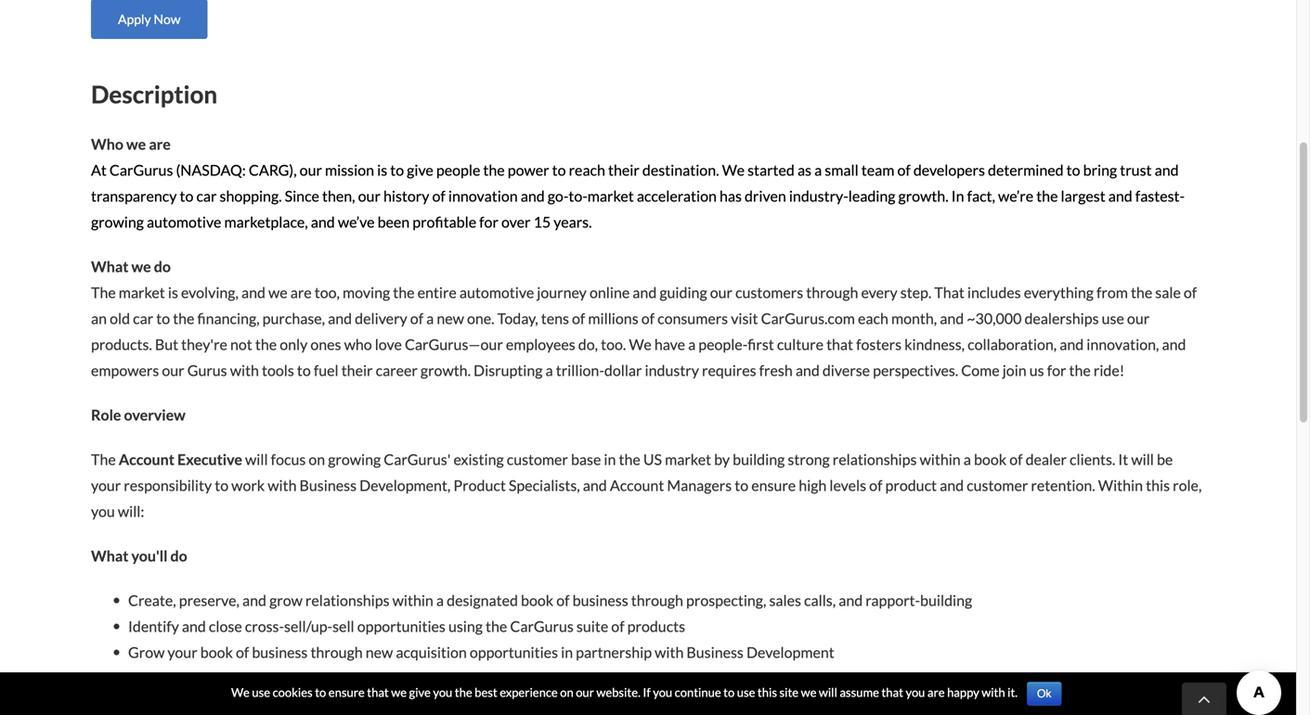 Task type: describe. For each thing, give the bounding box(es) containing it.
automotive inside what we do the market is evolving, and we are too, moving the entire automotive journey online and guiding our customers through every step. that includes everything from the sale of an old car to the financing, purchase, and delivery of a new one. today, tens of millions of consumers visit cargurus.com each month, and ~30,000 dealerships use our products. but they're not the only ones who love cargurus—our employees do, too. we have a people-first culture that fosters kindness, collaboration, and innovation, and empowers our gurus with tools to fuel their career growth. disrupting a trillion-dollar industry requires fresh and diverse perspectives. come join us for the ride!
[[460, 284, 534, 302]]

0 horizontal spatial within
[[392, 592, 434, 610]]

in
[[952, 187, 964, 205]]

of right tens
[[572, 310, 585, 328]]

the left sale
[[1131, 284, 1153, 302]]

step.
[[901, 284, 932, 302]]

of down entire at the top
[[410, 310, 424, 328]]

2 vertical spatial we
[[231, 686, 250, 700]]

the up but
[[173, 310, 195, 328]]

millions
[[588, 310, 639, 328]]

1 vertical spatial your
[[168, 644, 197, 662]]

of right designated
[[556, 592, 570, 610]]

acquisition
[[396, 644, 467, 662]]

purchase,
[[263, 310, 325, 328]]

1 horizontal spatial on
[[560, 686, 574, 700]]

our down but
[[162, 362, 184, 380]]

role,
[[1173, 477, 1202, 495]]

sale
[[1155, 284, 1181, 302]]

of right suite
[[611, 618, 625, 636]]

shopping.
[[220, 187, 282, 205]]

by inside the create, preserve, and grow relationships within a designated book of business through prospecting, sales calls, and rapport-building identify and close cross-sell/up-sell opportunities using the cargurus suite of products grow your book of business through new acquisition opportunities in partnership with business development increase revenue per client by re-negotiating subscription rates work with an account manager to ensure high customer retention within your book of business
[[306, 670, 322, 688]]

of right "if"
[[672, 696, 686, 714]]

give inside who we are at cargurus (nasdaq: carg), our mission is to give people the power to reach their destination. we started as a small team of developers determined to bring trust and transparency to car shopping. since then, our history of innovation and go-to-market acceleration has driven industry-leading growth. in fact, we're the largest and fastest- growing automotive marketplace, and we've been profitable for over 15 years.
[[407, 161, 434, 179]]

you right "if"
[[653, 686, 672, 700]]

automotive inside who we are at cargurus (nasdaq: carg), our mission is to give people the power to reach their destination. we started as a small team of developers determined to bring trust and transparency to car shopping. since then, our history of innovation and go-to-market acceleration has driven industry-leading growth. in fact, we're the largest and fastest- growing automotive marketplace, and we've been profitable for over 15 years.
[[147, 213, 221, 231]]

ok
[[1037, 688, 1052, 701]]

the left entire at the top
[[393, 284, 415, 302]]

to up history
[[390, 161, 404, 179]]

we right site
[[801, 686, 817, 700]]

1 horizontal spatial business
[[573, 592, 628, 610]]

includes
[[968, 284, 1021, 302]]

the up innovation
[[483, 161, 505, 179]]

product
[[886, 477, 937, 495]]

growing inside who we are at cargurus (nasdaq: carg), our mission is to give people the power to reach their destination. we started as a small team of developers determined to bring trust and transparency to car shopping. since then, our history of innovation and go-to-market acceleration has driven industry-leading growth. in fact, we're the largest and fastest- growing automotive marketplace, and we've been profitable for over 15 years.
[[91, 213, 144, 231]]

products.
[[91, 336, 152, 354]]

a inside the create, preserve, and grow relationships within a designated book of business through prospecting, sales calls, and rapport-building identify and close cross-sell/up-sell opportunities using the cargurus suite of products grow your book of business through new acquisition opportunities in partnership with business development increase revenue per client by re-negotiating subscription rates work with an account manager to ensure high customer retention within your book of business
[[436, 592, 444, 610]]

and right product
[[940, 477, 964, 495]]

people
[[436, 161, 480, 179]]

cargurus inside the create, preserve, and grow relationships within a designated book of business through prospecting, sales calls, and rapport-building identify and close cross-sell/up-sell opportunities using the cargurus suite of products grow your book of business through new acquisition opportunities in partnership with business development increase revenue per client by re-negotiating subscription rates work with an account manager to ensure high customer retention within your book of business
[[510, 618, 574, 636]]

been
[[378, 213, 410, 231]]

our up innovation,
[[1127, 310, 1150, 328]]

to inside the create, preserve, and grow relationships within a designated book of business through prospecting, sales calls, and rapport-building identify and close cross-sell/up-sell opportunities using the cargurus suite of products grow your book of business through new acquisition opportunities in partnership with business development increase revenue per client by re-negotiating subscription rates work with an account manager to ensure high customer retention within your book of business
[[337, 696, 351, 714]]

and up financing,
[[241, 284, 266, 302]]

role overview
[[91, 406, 186, 425]]

0 horizontal spatial opportunities
[[357, 618, 446, 636]]

our up visit
[[710, 284, 733, 302]]

continue
[[675, 686, 721, 700]]

journey
[[537, 284, 587, 302]]

if
[[643, 686, 651, 700]]

building inside the create, preserve, and grow relationships within a designated book of business through prospecting, sales calls, and rapport-building identify and close cross-sell/up-sell opportunities using the cargurus suite of products grow your book of business through new acquisition opportunities in partnership with business development increase revenue per client by re-negotiating subscription rates work with an account manager to ensure high customer retention within your book of business
[[920, 592, 972, 610]]

at
[[91, 161, 107, 179]]

love
[[375, 336, 402, 354]]

rapport-
[[866, 592, 920, 610]]

experience
[[500, 686, 558, 700]]

over
[[501, 213, 531, 231]]

to left work
[[215, 477, 229, 495]]

book left continue
[[637, 696, 669, 714]]

1 horizontal spatial use
[[737, 686, 755, 700]]

~30,000
[[967, 310, 1022, 328]]

who
[[344, 336, 372, 354]]

2 horizontal spatial business
[[688, 696, 744, 714]]

and down culture
[[796, 362, 820, 380]]

sales
[[769, 592, 801, 610]]

you left happy
[[906, 686, 925, 700]]

power
[[508, 161, 549, 179]]

we've
[[338, 213, 375, 231]]

we down acquisition
[[391, 686, 407, 700]]

happy
[[947, 686, 979, 700]]

now
[[154, 11, 181, 27]]

to down (nasdaq:
[[180, 187, 193, 205]]

and up fastest- at the right of page
[[1155, 161, 1179, 179]]

account inside will focus on growing cargurus' existing customer base in the us market by building strong relationships within a book of dealer clients. it will be your responsibility to work with business development, product specialists, and account managers to ensure high levels of product and customer retention. within this role, you will:
[[610, 477, 664, 495]]

(nasdaq:
[[176, 161, 246, 179]]

to up but
[[156, 310, 170, 328]]

industry
[[645, 362, 699, 380]]

do for you'll
[[170, 548, 187, 566]]

calls,
[[804, 592, 836, 610]]

fact,
[[967, 187, 995, 205]]

innovation,
[[1087, 336, 1159, 354]]

a right have
[[688, 336, 696, 354]]

through inside what we do the market is evolving, and we are too, moving the entire automotive journey online and guiding our customers through every step. that includes everything from the sale of an old car to the financing, purchase, and delivery of a new one. today, tens of millions of consumers visit cargurus.com each month, and ~30,000 dealerships use our products. but they're not the only ones who love cargurus—our employees do, too. we have a people-first culture that fosters kindness, collaboration, and innovation, and empowers our gurus with tools to fuel their career growth. disrupting a trillion-dollar industry requires fresh and diverse perspectives. come join us for the ride!
[[806, 284, 858, 302]]

new inside the create, preserve, and grow relationships within a designated book of business through prospecting, sales calls, and rapport-building identify and close cross-sell/up-sell opportunities using the cargurus suite of products grow your book of business through new acquisition opportunities in partnership with business development increase revenue per client by re-negotiating subscription rates work with an account manager to ensure high customer retention within your book of business
[[366, 644, 393, 662]]

since
[[285, 187, 319, 205]]

trillion-
[[556, 362, 604, 380]]

development
[[747, 644, 835, 662]]

dollar
[[604, 362, 642, 380]]

every
[[861, 284, 898, 302]]

and down base
[[583, 477, 607, 495]]

we up purchase,
[[268, 284, 288, 302]]

1 vertical spatial give
[[409, 686, 431, 700]]

overview
[[124, 406, 186, 425]]

you down acquisition
[[433, 686, 453, 700]]

growing inside will focus on growing cargurus' existing customer base in the us market by building strong relationships within a book of dealer clients. it will be your responsibility to work with business development, product specialists, and account managers to ensure high levels of product and customer retention. within this role, you will:
[[328, 451, 381, 469]]

book right designated
[[521, 592, 554, 610]]

2 horizontal spatial that
[[882, 686, 904, 700]]

culture
[[777, 336, 824, 354]]

customer inside the create, preserve, and grow relationships within a designated book of business through prospecting, sales calls, and rapport-building identify and close cross-sell/up-sell opportunities using the cargurus suite of products grow your book of business through new acquisition opportunities in partnership with business development increase revenue per client by re-negotiating subscription rates work with an account manager to ensure high customer retention within your book of business
[[432, 696, 493, 714]]

and right 'online'
[[633, 284, 657, 302]]

is inside what we do the market is evolving, and we are too, moving the entire automotive journey online and guiding our customers through every step. that includes everything from the sale of an old car to the financing, purchase, and delivery of a new one. today, tens of millions of consumers visit cargurus.com each month, and ~30,000 dealerships use our products. but they're not the only ones who love cargurus—our employees do, too. we have a people-first culture that fosters kindness, collaboration, and innovation, and empowers our gurus with tools to fuel their career growth. disrupting a trillion-dollar industry requires fresh and diverse perspectives. come join us for the ride!
[[168, 284, 178, 302]]

to left fuel
[[297, 362, 311, 380]]

business inside will focus on growing cargurus' existing customer base in the us market by building strong relationships within a book of dealer clients. it will be your responsibility to work with business development, product specialists, and account managers to ensure high levels of product and customer retention. within this role, you will:
[[300, 477, 357, 495]]

small
[[825, 161, 859, 179]]

to-
[[569, 187, 588, 205]]

will:
[[118, 503, 144, 521]]

0 vertical spatial account
[[119, 451, 175, 469]]

sell
[[333, 618, 354, 636]]

the inside the create, preserve, and grow relationships within a designated book of business through prospecting, sales calls, and rapport-building identify and close cross-sell/up-sell opportunities using the cargurus suite of products grow your book of business through new acquisition opportunities in partnership with business development increase revenue per client by re-negotiating subscription rates work with an account manager to ensure high customer retention within your book of business
[[486, 618, 507, 636]]

apply now link
[[91, 0, 208, 39]]

to right cookies
[[315, 686, 326, 700]]

their inside who we are at cargurus (nasdaq: carg), our mission is to give people the power to reach their destination. we started as a small team of developers determined to bring trust and transparency to car shopping. since then, our history of innovation and go-to-market acceleration has driven industry-leading growth. in fact, we're the largest and fastest- growing automotive marketplace, and we've been profitable for over 15 years.
[[608, 161, 640, 179]]

increase
[[128, 670, 183, 688]]

we're
[[998, 187, 1034, 205]]

for inside who we are at cargurus (nasdaq: carg), our mission is to give people the power to reach their destination. we started as a small team of developers determined to bring trust and transparency to car shopping. since then, our history of innovation and go-to-market acceleration has driven industry-leading growth. in fact, we're the largest and fastest- growing automotive marketplace, and we've been profitable for over 15 years.
[[479, 213, 499, 231]]

0 horizontal spatial use
[[252, 686, 270, 700]]

of right the team
[[897, 161, 911, 179]]

to right continue
[[724, 686, 735, 700]]

1 horizontal spatial opportunities
[[470, 644, 558, 662]]

and up cross-
[[242, 592, 266, 610]]

you'll
[[131, 548, 168, 566]]

visit
[[731, 310, 758, 328]]

ensure inside will focus on growing cargurus' existing customer base in the us market by building strong relationships within a book of dealer clients. it will be your responsibility to work with business development, product specialists, and account managers to ensure high levels of product and customer retention. within this role, you will:
[[751, 477, 796, 495]]

largest
[[1061, 187, 1106, 205]]

of right sale
[[1184, 284, 1197, 302]]

0 horizontal spatial that
[[367, 686, 389, 700]]

2 vertical spatial within
[[560, 696, 601, 714]]

we use cookies to ensure that we give you the best experience on our website. if you continue to use this site we will assume that you are happy with it.
[[231, 686, 1018, 700]]

per
[[242, 670, 264, 688]]

base
[[571, 451, 601, 469]]

ensure right cookies
[[329, 686, 365, 700]]

market inside will focus on growing cargurus' existing customer base in the us market by building strong relationships within a book of dealer clients. it will be your responsibility to work with business development, product specialists, and account managers to ensure high levels of product and customer retention. within this role, you will:
[[665, 451, 711, 469]]

cross-
[[245, 618, 284, 636]]

trust
[[1120, 161, 1152, 179]]

apply
[[118, 11, 151, 27]]

high inside the create, preserve, and grow relationships within a designated book of business through prospecting, sales calls, and rapport-building identify and close cross-sell/up-sell opportunities using the cargurus suite of products grow your book of business through new acquisition opportunities in partnership with business development increase revenue per client by re-negotiating subscription rates work with an account manager to ensure high customer retention within your book of business
[[401, 696, 429, 714]]

we inside what we do the market is evolving, and we are too, moving the entire automotive journey online and guiding our customers through every step. that includes everything from the sale of an old car to the financing, purchase, and delivery of a new one. today, tens of millions of consumers visit cargurus.com each month, and ~30,000 dealerships use our products. but they're not the only ones who love cargurus—our employees do, too. we have a people-first culture that fosters kindness, collaboration, and innovation, and empowers our gurus with tools to fuel their career growth. disrupting a trillion-dollar industry requires fresh and diverse perspectives. come join us for the ride!
[[629, 336, 652, 354]]

a inside who we are at cargurus (nasdaq: carg), our mission is to give people the power to reach their destination. we started as a small team of developers determined to bring trust and transparency to car shopping. since then, our history of innovation and go-to-market acceleration has driven industry-leading growth. in fact, we're the largest and fastest- growing automotive marketplace, and we've been profitable for over 15 years.
[[815, 161, 822, 179]]

0 horizontal spatial business
[[252, 644, 308, 662]]

what for what you'll do
[[91, 548, 129, 566]]

of right levels at right
[[869, 477, 883, 495]]

the inside will focus on growing cargurus' existing customer base in the us market by building strong relationships within a book of dealer clients. it will be your responsibility to work with business development, product specialists, and account managers to ensure high levels of product and customer retention. within this role, you will:
[[619, 451, 641, 469]]

and right calls,
[[839, 592, 863, 610]]

to left bring
[[1067, 161, 1081, 179]]

a down the employees
[[546, 362, 553, 380]]

to right managers
[[735, 477, 749, 495]]

a down entire at the top
[[426, 310, 434, 328]]

leading
[[849, 187, 896, 205]]

then,
[[322, 187, 355, 205]]

market inside who we are at cargurus (nasdaq: carg), our mission is to give people the power to reach their destination. we started as a small team of developers determined to bring trust and transparency to car shopping. since then, our history of innovation and go-to-market acceleration has driven industry-leading growth. in fact, we're the largest and fastest- growing automotive marketplace, and we've been profitable for over 15 years.
[[588, 187, 634, 205]]

fresh
[[759, 362, 793, 380]]

we down transparency
[[131, 258, 151, 276]]

executive
[[177, 451, 242, 469]]

have
[[655, 336, 685, 354]]

existing
[[454, 451, 504, 469]]

of up profitable
[[432, 187, 446, 205]]

reach
[[569, 161, 605, 179]]

but
[[155, 336, 178, 354]]

everything
[[1024, 284, 1094, 302]]

ones
[[311, 336, 341, 354]]

collaboration,
[[968, 336, 1057, 354]]

clients.
[[1070, 451, 1116, 469]]

driven
[[745, 187, 786, 205]]

started
[[748, 161, 795, 179]]

the right not
[[255, 336, 277, 354]]

and down preserve,
[[182, 618, 206, 636]]

and down dealerships
[[1060, 336, 1084, 354]]

0 horizontal spatial will
[[245, 451, 268, 469]]

the left 'ride!'
[[1069, 362, 1091, 380]]

transparency
[[91, 187, 177, 205]]

for inside what we do the market is evolving, and we are too, moving the entire automotive journey online and guiding our customers through every step. that includes everything from the sale of an old car to the financing, purchase, and delivery of a new one. today, tens of millions of consumers visit cargurus.com each month, and ~30,000 dealerships use our products. but they're not the only ones who love cargurus—our employees do, too. we have a people-first culture that fosters kindness, collaboration, and innovation, and empowers our gurus with tools to fuel their career growth. disrupting a trillion-dollar industry requires fresh and diverse perspectives. come join us for the ride!
[[1047, 362, 1067, 380]]

is inside who we are at cargurus (nasdaq: carg), our mission is to give people the power to reach their destination. we started as a small team of developers determined to bring trust and transparency to car shopping. since then, our history of innovation and go-to-market acceleration has driven industry-leading growth. in fact, we're the largest and fastest- growing automotive marketplace, and we've been profitable for over 15 years.
[[377, 161, 387, 179]]

relationships inside the create, preserve, and grow relationships within a designated book of business through prospecting, sales calls, and rapport-building identify and close cross-sell/up-sell opportunities using the cargurus suite of products grow your book of business through new acquisition opportunities in partnership with business development increase revenue per client by re-negotiating subscription rates work with an account manager to ensure high customer retention within your book of business
[[305, 592, 390, 610]]

book inside will focus on growing cargurus' existing customer base in the us market by building strong relationships within a book of dealer clients. it will be your responsibility to work with business development, product specialists, and account managers to ensure high levels of product and customer retention. within this role, you will:
[[974, 451, 1007, 469]]

fastest-
[[1136, 187, 1185, 205]]

with right work
[[168, 696, 197, 714]]

revenue
[[186, 670, 239, 688]]

innovation
[[448, 187, 518, 205]]

industry-
[[789, 187, 849, 205]]

today,
[[497, 310, 538, 328]]

prospecting,
[[686, 592, 766, 610]]

products
[[627, 618, 685, 636]]

empowers
[[91, 362, 159, 380]]

gurus
[[187, 362, 227, 380]]

that
[[935, 284, 965, 302]]

negotiating
[[344, 670, 418, 688]]

of up have
[[641, 310, 655, 328]]

cargurus inside who we are at cargurus (nasdaq: carg), our mission is to give people the power to reach their destination. we started as a small team of developers determined to bring trust and transparency to car shopping. since then, our history of innovation and go-to-market acceleration has driven industry-leading growth. in fact, we're the largest and fastest- growing automotive marketplace, and we've been profitable for over 15 years.
[[110, 161, 173, 179]]

our up since
[[300, 161, 322, 179]]

business inside the create, preserve, and grow relationships within a designated book of business through prospecting, sales calls, and rapport-building identify and close cross-sell/up-sell opportunities using the cargurus suite of products grow your book of business through new acquisition opportunities in partnership with business development increase revenue per client by re-negotiating subscription rates work with an account manager to ensure high customer retention within your book of business
[[687, 644, 744, 662]]

career
[[376, 362, 418, 380]]



Task type: locate. For each thing, give the bounding box(es) containing it.
0 horizontal spatial growing
[[91, 213, 144, 231]]

moving
[[343, 284, 390, 302]]

0 vertical spatial for
[[479, 213, 499, 231]]

the up old
[[91, 284, 116, 302]]

1 vertical spatial market
[[119, 284, 165, 302]]

car
[[196, 187, 217, 205], [133, 310, 153, 328]]

0 horizontal spatial on
[[309, 451, 325, 469]]

0 vertical spatial is
[[377, 161, 387, 179]]

description
[[91, 80, 217, 109]]

2 vertical spatial are
[[928, 686, 945, 700]]

consumers
[[658, 310, 728, 328]]

with inside will focus on growing cargurus' existing customer base in the us market by building strong relationships within a book of dealer clients. it will be your responsibility to work with business development, product specialists, and account managers to ensure high levels of product and customer retention. within this role, you will:
[[268, 477, 297, 495]]

close
[[209, 618, 242, 636]]

will left assume
[[819, 686, 837, 700]]

market inside what we do the market is evolving, and we are too, moving the entire automotive journey online and guiding our customers through every step. that includes everything from the sale of an old car to the financing, purchase, and delivery of a new one. today, tens of millions of consumers visit cargurus.com each month, and ~30,000 dealerships use our products. but they're not the only ones who love cargurus—our employees do, too. we have a people-first culture that fosters kindness, collaboration, and innovation, and empowers our gurus with tools to fuel their career growth. disrupting a trillion-dollar industry requires fresh and diverse perspectives. come join us for the ride!
[[119, 284, 165, 302]]

0 horizontal spatial by
[[306, 670, 322, 688]]

of left dealer
[[1010, 451, 1023, 469]]

use down the from
[[1102, 310, 1124, 328]]

1 horizontal spatial high
[[799, 477, 827, 495]]

1 vertical spatial we
[[629, 336, 652, 354]]

what for what we do the market is evolving, and we are too, moving the entire automotive journey online and guiding our customers through every step. that includes everything from the sale of an old car to the financing, purchase, and delivery of a new one. today, tens of millions of consumers visit cargurus.com each month, and ~30,000 dealerships use our products. but they're not the only ones who love cargurus—our employees do, too. we have a people-first culture that fosters kindness, collaboration, and innovation, and empowers our gurus with tools to fuel their career growth. disrupting a trillion-dollar industry requires fresh and diverse perspectives. come join us for the ride!
[[91, 258, 129, 276]]

1 vertical spatial customer
[[967, 477, 1028, 495]]

we right 'who'
[[126, 135, 146, 153]]

2 horizontal spatial use
[[1102, 310, 1124, 328]]

we inside who we are at cargurus (nasdaq: carg), our mission is to give people the power to reach their destination. we started as a small team of developers determined to bring trust and transparency to car shopping. since then, our history of innovation and go-to-market acceleration has driven industry-leading growth. in fact, we're the largest and fastest- growing automotive marketplace, and we've been profitable for over 15 years.
[[126, 135, 146, 153]]

grow
[[128, 644, 165, 662]]

business
[[300, 477, 357, 495], [687, 644, 744, 662]]

the right we're
[[1037, 187, 1058, 205]]

this left site
[[758, 686, 777, 700]]

in inside the create, preserve, and grow relationships within a designated book of business through prospecting, sales calls, and rapport-building identify and close cross-sell/up-sell opportunities using the cargurus suite of products grow your book of business through new acquisition opportunities in partnership with business development increase revenue per client by re-negotiating subscription rates work with an account manager to ensure high customer retention within your book of business
[[561, 644, 573, 662]]

us
[[643, 451, 662, 469]]

building
[[733, 451, 785, 469], [920, 592, 972, 610]]

it
[[1118, 451, 1129, 469]]

car right old
[[133, 310, 153, 328]]

re-
[[325, 670, 344, 688]]

do for we
[[154, 258, 171, 276]]

our left the 'website.'
[[576, 686, 594, 700]]

you inside will focus on growing cargurus' existing customer base in the us market by building strong relationships within a book of dealer clients. it will be your responsibility to work with business development, product specialists, and account managers to ensure high levels of product and customer retention. within this role, you will:
[[91, 503, 115, 521]]

2 horizontal spatial are
[[928, 686, 945, 700]]

your inside will focus on growing cargurus' existing customer base in the us market by building strong relationships within a book of dealer clients. it will be your responsibility to work with business development, product specialists, and account managers to ensure high levels of product and customer retention. within this role, you will:
[[91, 477, 121, 495]]

2 horizontal spatial customer
[[967, 477, 1028, 495]]

opportunities up rates
[[470, 644, 558, 662]]

your right 'grow'
[[168, 644, 197, 662]]

0 horizontal spatial automotive
[[147, 213, 221, 231]]

do down transparency
[[154, 258, 171, 276]]

and left go-
[[521, 187, 545, 205]]

0 horizontal spatial their
[[341, 362, 373, 380]]

0 vertical spatial business
[[573, 592, 628, 610]]

1 horizontal spatial is
[[377, 161, 387, 179]]

not
[[230, 336, 252, 354]]

1 vertical spatial are
[[290, 284, 312, 302]]

entire
[[418, 284, 457, 302]]

be
[[1157, 451, 1173, 469]]

2 horizontal spatial market
[[665, 451, 711, 469]]

this down be
[[1146, 477, 1170, 495]]

ride!
[[1094, 362, 1125, 380]]

1 horizontal spatial that
[[827, 336, 853, 354]]

to up go-
[[552, 161, 566, 179]]

1 what from the top
[[91, 258, 129, 276]]

cargurus left suite
[[510, 618, 574, 636]]

by left 're-'
[[306, 670, 322, 688]]

focus
[[271, 451, 306, 469]]

0 horizontal spatial this
[[758, 686, 777, 700]]

new up negotiating at the bottom left of page
[[366, 644, 393, 662]]

customer down subscription
[[432, 696, 493, 714]]

an inside the create, preserve, and grow relationships within a designated book of business through prospecting, sales calls, and rapport-building identify and close cross-sell/up-sell opportunities using the cargurus suite of products grow your book of business through new acquisition opportunities in partnership with business development increase revenue per client by re-negotiating subscription rates work with an account manager to ensure high customer retention within your book of business
[[200, 696, 216, 714]]

tens
[[541, 310, 569, 328]]

is
[[377, 161, 387, 179], [168, 284, 178, 302]]

opportunities
[[357, 618, 446, 636], [470, 644, 558, 662]]

business down the focus
[[300, 477, 357, 495]]

0 horizontal spatial car
[[133, 310, 153, 328]]

through up 're-'
[[311, 644, 363, 662]]

tools
[[262, 362, 294, 380]]

high inside will focus on growing cargurus' existing customer base in the us market by building strong relationships within a book of dealer clients. it will be your responsibility to work with business development, product specialists, and account managers to ensure high levels of product and customer retention. within this role, you will:
[[799, 477, 827, 495]]

0 vertical spatial customer
[[507, 451, 568, 469]]

1 horizontal spatial your
[[168, 644, 197, 662]]

ensure inside the create, preserve, and grow relationships within a designated book of business through prospecting, sales calls, and rapport-building identify and close cross-sell/up-sell opportunities using the cargurus suite of products grow your book of business through new acquisition opportunities in partnership with business development increase revenue per client by re-negotiating subscription rates work with an account manager to ensure high customer retention within your book of business
[[354, 696, 398, 714]]

specialists,
[[509, 477, 580, 495]]

give down acquisition
[[409, 686, 431, 700]]

destination.
[[643, 161, 719, 179]]

1 horizontal spatial by
[[714, 451, 730, 469]]

in
[[604, 451, 616, 469], [561, 644, 573, 662]]

0 horizontal spatial through
[[311, 644, 363, 662]]

they're
[[181, 336, 227, 354]]

high down negotiating at the bottom left of page
[[401, 696, 429, 714]]

first
[[748, 336, 774, 354]]

cargurus'
[[384, 451, 451, 469]]

the left best at bottom
[[455, 686, 472, 700]]

by
[[714, 451, 730, 469], [306, 670, 322, 688]]

retention.
[[1031, 477, 1096, 495]]

are left too,
[[290, 284, 312, 302]]

relationships inside will focus on growing cargurus' existing customer base in the us market by building strong relationships within a book of dealer clients. it will be your responsibility to work with business development, product specialists, and account managers to ensure high levels of product and customer retention. within this role, you will:
[[833, 451, 917, 469]]

2 horizontal spatial within
[[920, 451, 961, 469]]

1 vertical spatial account
[[610, 477, 664, 495]]

2 vertical spatial through
[[311, 644, 363, 662]]

give
[[407, 161, 434, 179], [409, 686, 431, 700]]

managers
[[667, 477, 732, 495]]

and right innovation,
[[1162, 336, 1186, 354]]

1 vertical spatial cargurus
[[510, 618, 574, 636]]

growth.
[[899, 187, 949, 205], [421, 362, 471, 380]]

with down products
[[655, 644, 684, 662]]

0 vertical spatial on
[[309, 451, 325, 469]]

through up products
[[631, 592, 683, 610]]

with inside what we do the market is evolving, and we are too, moving the entire automotive journey online and guiding our customers through every step. that includes everything from the sale of an old car to the financing, purchase, and delivery of a new one. today, tens of millions of consumers visit cargurus.com each month, and ~30,000 dealerships use our products. but they're not the only ones who love cargurus—our employees do, too. we have a people-first culture that fosters kindness, collaboration, and innovation, and empowers our gurus with tools to fuel their career growth. disrupting a trillion-dollar industry requires fresh and diverse perspectives. come join us for the ride!
[[230, 362, 259, 380]]

0 vertical spatial we
[[722, 161, 745, 179]]

0 horizontal spatial are
[[149, 135, 171, 153]]

on right 'experience'
[[560, 686, 574, 700]]

and down trust on the top right
[[1109, 187, 1133, 205]]

and down too,
[[328, 310, 352, 328]]

do
[[154, 258, 171, 276], [170, 548, 187, 566]]

customer up specialists,
[[507, 451, 568, 469]]

financing,
[[197, 310, 260, 328]]

1 horizontal spatial customer
[[507, 451, 568, 469]]

go-
[[548, 187, 569, 205]]

are
[[149, 135, 171, 153], [290, 284, 312, 302], [928, 686, 945, 700]]

one.
[[467, 310, 495, 328]]

0 horizontal spatial business
[[300, 477, 357, 495]]

their right reach
[[608, 161, 640, 179]]

what up old
[[91, 258, 129, 276]]

0 horizontal spatial relationships
[[305, 592, 390, 610]]

with left it.
[[982, 686, 1005, 700]]

best
[[475, 686, 498, 700]]

fuel
[[314, 362, 339, 380]]

0 horizontal spatial new
[[366, 644, 393, 662]]

in inside will focus on growing cargurus' existing customer base in the us market by building strong relationships within a book of dealer clients. it will be your responsibility to work with business development, product specialists, and account managers to ensure high levels of product and customer retention. within this role, you will:
[[604, 451, 616, 469]]

people-
[[699, 336, 748, 354]]

car inside who we are at cargurus (nasdaq: carg), our mission is to give people the power to reach their destination. we started as a small team of developers determined to bring trust and transparency to car shopping. since then, our history of innovation and go-to-market acceleration has driven industry-leading growth. in fact, we're the largest and fastest- growing automotive marketplace, and we've been profitable for over 15 years.
[[196, 187, 217, 205]]

within inside will focus on growing cargurus' existing customer base in the us market by building strong relationships within a book of dealer clients. it will be your responsibility to work with business development, product specialists, and account managers to ensure high levels of product and customer retention. within this role, you will:
[[920, 451, 961, 469]]

with
[[230, 362, 259, 380], [268, 477, 297, 495], [655, 644, 684, 662], [982, 686, 1005, 700], [168, 696, 197, 714]]

within up product
[[920, 451, 961, 469]]

a inside will focus on growing cargurus' existing customer base in the us market by building strong relationships within a book of dealer clients. it will be your responsibility to work with business development, product specialists, and account managers to ensure high levels of product and customer retention. within this role, you will:
[[964, 451, 971, 469]]

1 vertical spatial this
[[758, 686, 777, 700]]

what
[[91, 258, 129, 276], [91, 548, 129, 566]]

create,
[[128, 592, 176, 610]]

1 vertical spatial relationships
[[305, 592, 390, 610]]

each
[[858, 310, 889, 328]]

building inside will focus on growing cargurus' existing customer base in the us market by building strong relationships within a book of dealer clients. it will be your responsibility to work with business development, product specialists, and account managers to ensure high levels of product and customer retention. within this role, you will:
[[733, 451, 785, 469]]

1 vertical spatial within
[[392, 592, 434, 610]]

marketplace,
[[224, 213, 308, 231]]

new inside what we do the market is evolving, and we are too, moving the entire automotive journey online and guiding our customers through every step. that includes everything from the sale of an old car to the financing, purchase, and delivery of a new one. today, tens of millions of consumers visit cargurus.com each month, and ~30,000 dealerships use our products. but they're not the only ones who love cargurus—our employees do, too. we have a people-first culture that fosters kindness, collaboration, and innovation, and empowers our gurus with tools to fuel their career growth. disrupting a trillion-dollar industry requires fresh and diverse perspectives. come join us for the ride!
[[437, 310, 464, 328]]

0 vertical spatial cargurus
[[110, 161, 173, 179]]

0 vertical spatial in
[[604, 451, 616, 469]]

customers
[[736, 284, 803, 302]]

0 horizontal spatial high
[[401, 696, 429, 714]]

0 vertical spatial business
[[300, 477, 357, 495]]

0 vertical spatial are
[[149, 135, 171, 153]]

0 horizontal spatial market
[[119, 284, 165, 302]]

0 vertical spatial new
[[437, 310, 464, 328]]

has
[[720, 187, 742, 205]]

2 vertical spatial business
[[688, 696, 744, 714]]

too,
[[315, 284, 340, 302]]

through up 'cargurus.com'
[[806, 284, 858, 302]]

2 horizontal spatial through
[[806, 284, 858, 302]]

use
[[1102, 310, 1124, 328], [252, 686, 270, 700], [737, 686, 755, 700]]

1 vertical spatial opportunities
[[470, 644, 558, 662]]

2 the from the top
[[91, 451, 116, 469]]

strong
[[788, 451, 830, 469]]

within right 'experience'
[[560, 696, 601, 714]]

account inside the create, preserve, and grow relationships within a designated book of business through prospecting, sales calls, and rapport-building identify and close cross-sell/up-sell opportunities using the cargurus suite of products grow your book of business through new acquisition opportunities in partnership with business development increase revenue per client by re-negotiating subscription rates work with an account manager to ensure high customer retention within your book of business
[[218, 696, 273, 714]]

cargurus up transparency
[[110, 161, 173, 179]]

0 vertical spatial by
[[714, 451, 730, 469]]

0 vertical spatial growing
[[91, 213, 144, 231]]

0 vertical spatial what
[[91, 258, 129, 276]]

developers
[[914, 161, 985, 179]]

0 vertical spatial give
[[407, 161, 434, 179]]

that inside what we do the market is evolving, and we are too, moving the entire automotive journey online and guiding our customers through every step. that includes everything from the sale of an old car to the financing, purchase, and delivery of a new one. today, tens of millions of consumers visit cargurus.com each month, and ~30,000 dealerships use our products. but they're not the only ones who love cargurus—our employees do, too. we have a people-first culture that fosters kindness, collaboration, and innovation, and empowers our gurus with tools to fuel their career growth. disrupting a trillion-dollar industry requires fresh and diverse perspectives. come join us for the ride!
[[827, 336, 853, 354]]

2 vertical spatial customer
[[432, 696, 493, 714]]

we inside who we are at cargurus (nasdaq: carg), our mission is to give people the power to reach their destination. we started as a small team of developers determined to bring trust and transparency to car shopping. since then, our history of innovation and go-to-market acceleration has driven industry-leading growth. in fact, we're the largest and fastest- growing automotive marketplace, and we've been profitable for over 15 years.
[[722, 161, 745, 179]]

for down innovation
[[479, 213, 499, 231]]

automotive down transparency
[[147, 213, 221, 231]]

online
[[590, 284, 630, 302]]

book left dealer
[[974, 451, 1007, 469]]

will for business
[[1131, 451, 1154, 469]]

will for it.
[[819, 686, 837, 700]]

1 the from the top
[[91, 284, 116, 302]]

1 horizontal spatial car
[[196, 187, 217, 205]]

we up has
[[722, 161, 745, 179]]

relationships up levels at right
[[833, 451, 917, 469]]

0 vertical spatial high
[[799, 477, 827, 495]]

and down then,
[[311, 213, 335, 231]]

0 vertical spatial relationships
[[833, 451, 917, 469]]

1 vertical spatial growing
[[328, 451, 381, 469]]

through
[[806, 284, 858, 302], [631, 592, 683, 610], [311, 644, 363, 662]]

by inside will focus on growing cargurus' existing customer base in the us market by building strong relationships within a book of dealer clients. it will be your responsibility to work with business development, product specialists, and account managers to ensure high levels of product and customer retention. within this role, you will:
[[714, 451, 730, 469]]

sell/up-
[[284, 618, 333, 636]]

0 vertical spatial building
[[733, 451, 785, 469]]

market up managers
[[665, 451, 711, 469]]

1 vertical spatial is
[[168, 284, 178, 302]]

1 horizontal spatial market
[[588, 187, 634, 205]]

are inside who we are at cargurus (nasdaq: carg), our mission is to give people the power to reach their destination. we started as a small team of developers determined to bring trust and transparency to car shopping. since then, our history of innovation and go-to-market acceleration has driven industry-leading growth. in fact, we're the largest and fastest- growing automotive marketplace, and we've been profitable for over 15 years.
[[149, 135, 171, 153]]

business up continue
[[687, 644, 744, 662]]

0 vertical spatial their
[[608, 161, 640, 179]]

0 horizontal spatial in
[[561, 644, 573, 662]]

site
[[780, 686, 799, 700]]

book up the revenue
[[200, 644, 233, 662]]

2 horizontal spatial account
[[610, 477, 664, 495]]

the down role
[[91, 451, 116, 469]]

employees
[[506, 336, 575, 354]]

you left will:
[[91, 503, 115, 521]]

1 horizontal spatial are
[[290, 284, 312, 302]]

car inside what we do the market is evolving, and we are too, moving the entire automotive journey online and guiding our customers through every step. that includes everything from the sale of an old car to the financing, purchase, and delivery of a new one. today, tens of millions of consumers visit cargurus.com each month, and ~30,000 dealerships use our products. but they're not the only ones who love cargurus—our employees do, too. we have a people-first culture that fosters kindness, collaboration, and innovation, and empowers our gurus with tools to fuel their career growth. disrupting a trillion-dollar industry requires fresh and diverse perspectives. come join us for the ride!
[[133, 310, 153, 328]]

the inside what we do the market is evolving, and we are too, moving the entire automotive journey online and guiding our customers through every step. that includes everything from the sale of an old car to the financing, purchase, and delivery of a new one. today, tens of millions of consumers visit cargurus.com each month, and ~30,000 dealerships use our products. but they're not the only ones who love cargurus—our employees do, too. we have a people-first culture that fosters kindness, collaboration, and innovation, and empowers our gurus with tools to fuel their career growth. disrupting a trillion-dollar industry requires fresh and diverse perspectives. come join us for the ride!
[[91, 284, 116, 302]]

this inside will focus on growing cargurus' existing customer base in the us market by building strong relationships within a book of dealer clients. it will be your responsibility to work with business development, product specialists, and account managers to ensure high levels of product and customer retention. within this role, you will:
[[1146, 477, 1170, 495]]

0 horizontal spatial building
[[733, 451, 785, 469]]

car down (nasdaq:
[[196, 187, 217, 205]]

2 horizontal spatial we
[[722, 161, 745, 179]]

1 vertical spatial by
[[306, 670, 322, 688]]

determined
[[988, 161, 1064, 179]]

1 vertical spatial building
[[920, 592, 972, 610]]

high
[[799, 477, 827, 495], [401, 696, 429, 714]]

1 vertical spatial growth.
[[421, 362, 471, 380]]

1 horizontal spatial in
[[604, 451, 616, 469]]

that right assume
[[882, 686, 904, 700]]

1 horizontal spatial this
[[1146, 477, 1170, 495]]

0 horizontal spatial is
[[168, 284, 178, 302]]

1 horizontal spatial for
[[1047, 362, 1067, 380]]

acceleration
[[637, 187, 717, 205]]

2 what from the top
[[91, 548, 129, 566]]

1 vertical spatial the
[[91, 451, 116, 469]]

for
[[479, 213, 499, 231], [1047, 362, 1067, 380]]

month,
[[891, 310, 937, 328]]

1 horizontal spatial cargurus
[[510, 618, 574, 636]]

0 vertical spatial within
[[920, 451, 961, 469]]

using
[[448, 618, 483, 636]]

growth. left the in
[[899, 187, 949, 205]]

0 horizontal spatial account
[[119, 451, 175, 469]]

2 horizontal spatial will
[[1131, 451, 1154, 469]]

use inside what we do the market is evolving, and we are too, moving the entire automotive journey online and guiding our customers through every step. that includes everything from the sale of an old car to the financing, purchase, and delivery of a new one. today, tens of millions of consumers visit cargurus.com each month, and ~30,000 dealerships use our products. but they're not the only ones who love cargurus—our employees do, too. we have a people-first culture that fosters kindness, collaboration, and innovation, and empowers our gurus with tools to fuel their career growth. disrupting a trillion-dollar industry requires fresh and diverse perspectives. come join us for the ride!
[[1102, 310, 1124, 328]]

in right base
[[604, 451, 616, 469]]

new up cargurus—our
[[437, 310, 464, 328]]

are inside what we do the market is evolving, and we are too, moving the entire automotive journey online and guiding our customers through every step. that includes everything from the sale of an old car to the financing, purchase, and delivery of a new one. today, tens of millions of consumers visit cargurus.com each month, and ~30,000 dealerships use our products. but they're not the only ones who love cargurus—our employees do, too. we have a people-first culture that fosters kindness, collaboration, and innovation, and empowers our gurus with tools to fuel their career growth. disrupting a trillion-dollar industry requires fresh and diverse perspectives. come join us for the ride!
[[290, 284, 312, 302]]

1 horizontal spatial account
[[218, 696, 273, 714]]

team
[[862, 161, 895, 179]]

delivery
[[355, 310, 407, 328]]

1 vertical spatial business
[[252, 644, 308, 662]]

we left client
[[231, 686, 250, 700]]

growth. inside what we do the market is evolving, and we are too, moving the entire automotive journey online and guiding our customers through every step. that includes everything from the sale of an old car to the financing, purchase, and delivery of a new one. today, tens of millions of consumers visit cargurus.com each month, and ~30,000 dealerships use our products. but they're not the only ones who love cargurus—our employees do, too. we have a people-first culture that fosters kindness, collaboration, and innovation, and empowers our gurus with tools to fuel their career growth. disrupting a trillion-dollar industry requires fresh and diverse perspectives. come join us for the ride!
[[421, 362, 471, 380]]

we
[[126, 135, 146, 153], [131, 258, 151, 276], [268, 284, 288, 302], [391, 686, 407, 700], [801, 686, 817, 700]]

0 vertical spatial do
[[154, 258, 171, 276]]

our up we've
[[358, 187, 381, 205]]

1 horizontal spatial through
[[631, 592, 683, 610]]

1 vertical spatial business
[[687, 644, 744, 662]]

the
[[483, 161, 505, 179], [1037, 187, 1058, 205], [393, 284, 415, 302], [1131, 284, 1153, 302], [173, 310, 195, 328], [255, 336, 277, 354], [1069, 362, 1091, 380], [619, 451, 641, 469], [486, 618, 507, 636], [455, 686, 472, 700]]

1 horizontal spatial building
[[920, 592, 972, 610]]

are down description
[[149, 135, 171, 153]]

use left site
[[737, 686, 755, 700]]

their inside what we do the market is evolving, and we are too, moving the entire automotive journey online and guiding our customers through every step. that includes everything from the sale of an old car to the financing, purchase, and delivery of a new one. today, tens of millions of consumers visit cargurus.com each month, and ~30,000 dealerships use our products. but they're not the only ones who love cargurus—our employees do, too. we have a people-first culture that fosters kindness, collaboration, and innovation, and empowers our gurus with tools to fuel their career growth. disrupting a trillion-dollar industry requires fresh and diverse perspectives. come join us for the ride!
[[341, 362, 373, 380]]

client
[[267, 670, 303, 688]]

of
[[897, 161, 911, 179], [432, 187, 446, 205], [1184, 284, 1197, 302], [410, 310, 424, 328], [572, 310, 585, 328], [641, 310, 655, 328], [1010, 451, 1023, 469], [869, 477, 883, 495], [556, 592, 570, 610], [611, 618, 625, 636], [236, 644, 249, 662], [672, 696, 686, 714]]

join
[[1003, 362, 1027, 380]]

1 vertical spatial do
[[170, 548, 187, 566]]

profitable
[[413, 213, 476, 231]]

1 vertical spatial high
[[401, 696, 429, 714]]

account down per
[[218, 696, 273, 714]]

our
[[300, 161, 322, 179], [358, 187, 381, 205], [710, 284, 733, 302], [1127, 310, 1150, 328], [162, 362, 184, 380], [576, 686, 594, 700]]

an inside what we do the market is evolving, and we are too, moving the entire automotive journey online and guiding our customers through every step. that includes everything from the sale of an old car to the financing, purchase, and delivery of a new one. today, tens of millions of consumers visit cargurus.com each month, and ~30,000 dealerships use our products. but they're not the only ones who love cargurus—our employees do, too. we have a people-first culture that fosters kindness, collaboration, and innovation, and empowers our gurus with tools to fuel their career growth. disrupting a trillion-dollar industry requires fresh and diverse perspectives. come join us for the ride!
[[91, 310, 107, 328]]

an
[[91, 310, 107, 328], [200, 696, 216, 714]]

book
[[974, 451, 1007, 469], [521, 592, 554, 610], [200, 644, 233, 662], [637, 696, 669, 714]]

a left dealer
[[964, 451, 971, 469]]

ensure
[[751, 477, 796, 495], [329, 686, 365, 700], [354, 696, 398, 714]]

your up will:
[[91, 477, 121, 495]]

0 horizontal spatial growth.
[[421, 362, 471, 380]]

business up suite
[[573, 592, 628, 610]]

by up managers
[[714, 451, 730, 469]]

account up the responsibility
[[119, 451, 175, 469]]

1 horizontal spatial we
[[629, 336, 652, 354]]

evolving,
[[181, 284, 239, 302]]

on inside will focus on growing cargurus' existing customer base in the us market by building strong relationships within a book of dealer clients. it will be your responsibility to work with business development, product specialists, and account managers to ensure high levels of product and customer retention. within this role, you will:
[[309, 451, 325, 469]]

grow
[[269, 592, 303, 610]]

1 horizontal spatial new
[[437, 310, 464, 328]]

what inside what we do the market is evolving, and we are too, moving the entire automotive journey online and guiding our customers through every step. that includes everything from the sale of an old car to the financing, purchase, and delivery of a new one. today, tens of millions of consumers visit cargurus.com each month, and ~30,000 dealerships use our products. but they're not the only ones who love cargurus—our employees do, too. we have a people-first culture that fosters kindness, collaboration, and innovation, and empowers our gurus with tools to fuel their career growth. disrupting a trillion-dollar industry requires fresh and diverse perspectives. come join us for the ride!
[[91, 258, 129, 276]]

growth. inside who we are at cargurus (nasdaq: carg), our mission is to give people the power to reach their destination. we started as a small team of developers determined to bring trust and transparency to car shopping. since then, our history of innovation and go-to-market acceleration has driven industry-leading growth. in fact, we're the largest and fastest- growing automotive marketplace, and we've been profitable for over 15 years.
[[899, 187, 949, 205]]

of up per
[[236, 644, 249, 662]]

2 horizontal spatial your
[[604, 696, 634, 714]]

0 horizontal spatial for
[[479, 213, 499, 231]]

for right us
[[1047, 362, 1067, 380]]

opportunities up acquisition
[[357, 618, 446, 636]]

levels
[[830, 477, 867, 495]]

do inside what we do the market is evolving, and we are too, moving the entire automotive journey online and guiding our customers through every step. that includes everything from the sale of an old car to the financing, purchase, and delivery of a new one. today, tens of millions of consumers visit cargurus.com each month, and ~30,000 dealerships use our products. but they're not the only ones who love cargurus—our employees do, too. we have a people-first culture that fosters kindness, collaboration, and innovation, and empowers our gurus with tools to fuel their career growth. disrupting a trillion-dollar industry requires fresh and diverse perspectives. come join us for the ride!
[[154, 258, 171, 276]]

1 vertical spatial through
[[631, 592, 683, 610]]

and down that
[[940, 310, 964, 328]]



Task type: vqa. For each thing, say whether or not it's contained in the screenshot.
5th tab from the left
no



